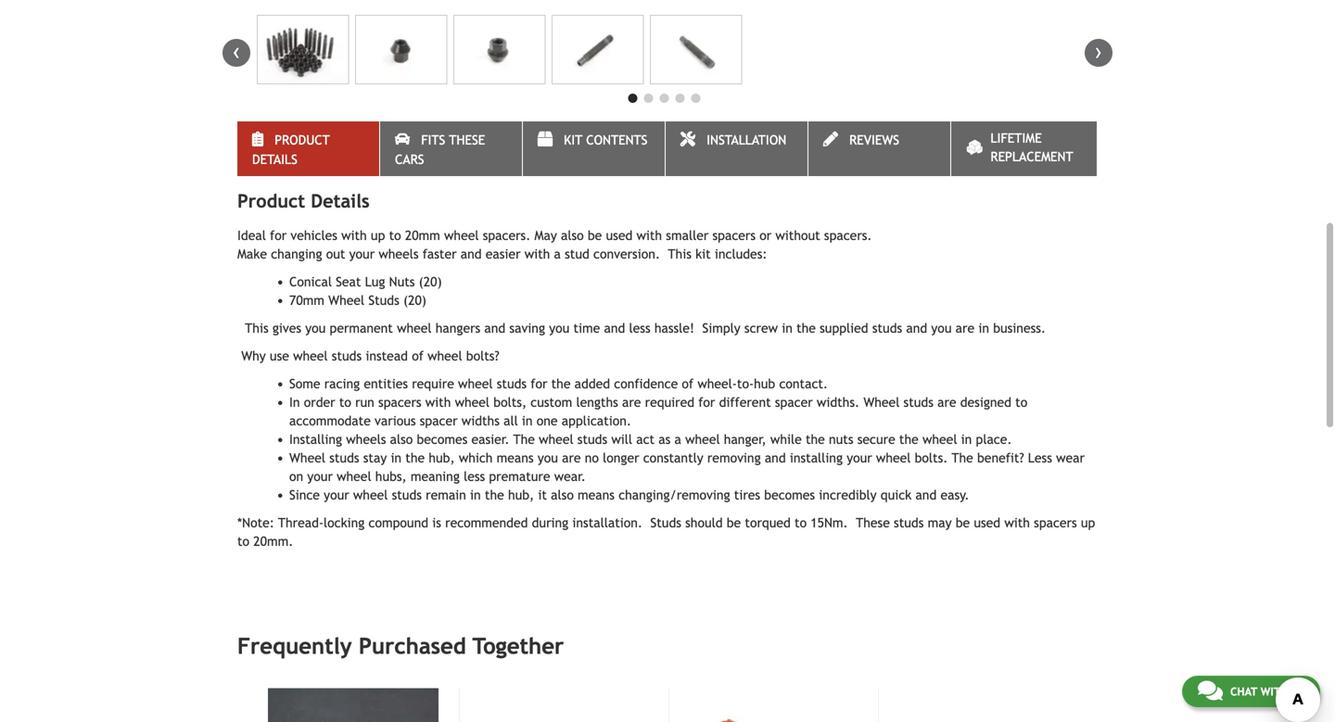Task type: describe. For each thing, give the bounding box(es) containing it.
reviews link
[[808, 122, 950, 176]]

studs
[[368, 293, 399, 308]]

‹ link
[[223, 39, 250, 67]]

0 vertical spatial up
[[371, 228, 385, 243]]

1 horizontal spatial means
[[578, 488, 615, 503]]

conical
[[289, 274, 332, 289]]

the up bolts.
[[899, 432, 919, 447]]

instead
[[366, 349, 408, 363]]

0 vertical spatial also
[[561, 228, 584, 243]]

spacers inside 'some racing entities require wheel studs for the added confidence of wheel-to-hub contact. in order to run spacers with wheel bolts, custom lengths are required for different spacer widths. wheel studs are designed to accommodate various spacer widths all in one application. installing wheels also becomes easier. the wheel studs will act as a wheel hanger, while the nuts secure the wheel in place. wheel studs stay in the hub, which means you are no longer constantly removing and installing your wheel bolts. the benefit? less wear on your wheel hubs, meaning less premature wear. since your wheel studs remain in the hub, it also means changing/removing tires becomes incredibly quick and easy.'
[[378, 395, 421, 410]]

confidence
[[614, 376, 678, 391]]

your up locking
[[324, 488, 349, 503]]

are down confidence
[[622, 395, 641, 410]]

lengths
[[576, 395, 618, 410]]

2 horizontal spatial be
[[956, 516, 970, 530]]

*note: thread-locking compound is recommended during installation.  studs should be torqued to 15nm.  these studs may be used with spacers up to 20mm.
[[237, 516, 1095, 549]]

comments image
[[1198, 680, 1223, 702]]

includes:
[[715, 247, 767, 261]]

lug
[[365, 274, 385, 289]]

1 vertical spatial wheel
[[864, 395, 900, 410]]

0 vertical spatial product
[[275, 133, 330, 148]]

meaning
[[411, 469, 460, 484]]

2 horizontal spatial you
[[931, 321, 952, 336]]

lifetime
[[991, 131, 1042, 146]]

1 horizontal spatial be
[[727, 516, 741, 530]]

in right screw
[[782, 321, 793, 336]]

of inside 'some racing entities require wheel studs for the added confidence of wheel-to-hub contact. in order to run spacers with wheel bolts, custom lengths are required for different spacer widths. wheel studs are designed to accommodate various spacer widths all in one application. installing wheels also becomes easier. the wheel studs will act as a wheel hanger, while the nuts secure the wheel in place. wheel studs stay in the hub, which means you are no longer constantly removing and installing your wheel bolts. the benefit? less wear on your wheel hubs, meaning less premature wear. since your wheel studs remain in the hub, it also means changing/removing tires becomes incredibly quick and easy.'
[[682, 376, 694, 391]]

installation
[[707, 133, 786, 148]]

spacers inside *note: thread-locking compound is recommended during installation.  studs should be torqued to 15nm.  these studs may be used with spacers up to 20mm.
[[1034, 516, 1077, 530]]

0 horizontal spatial details
[[252, 152, 297, 167]]

studs left stay
[[329, 451, 359, 465]]

2 vertical spatial also
[[551, 488, 574, 503]]

all
[[504, 414, 518, 428]]

constantly
[[643, 451, 703, 465]]

wear
[[1056, 451, 1085, 465]]

or
[[760, 228, 772, 243]]

why
[[241, 349, 266, 363]]

in right remain
[[470, 488, 481, 503]]

recommended
[[445, 516, 528, 530]]

1 vertical spatial (20)
[[403, 293, 426, 308]]

0 vertical spatial spacers
[[713, 228, 756, 243]]

installation.
[[572, 516, 643, 530]]

contact.
[[779, 376, 828, 391]]

you inside 'some racing entities require wheel studs for the added confidence of wheel-to-hub contact. in order to run spacers with wheel bolts, custom lengths are required for different spacer widths. wheel studs are designed to accommodate various spacer widths all in one application. installing wheels also becomes easier. the wheel studs will act as a wheel hanger, while the nuts secure the wheel in place. wheel studs stay in the hub, which means you are no longer constantly removing and installing your wheel bolts. the benefit? less wear on your wheel hubs, meaning less premature wear. since your wheel studs remain in the hub, it also means changing/removing tires becomes incredibly quick and easy.'
[[538, 451, 558, 465]]

replacement
[[991, 149, 1073, 164]]

kit
[[564, 133, 582, 148]]

1 horizontal spatial less
[[629, 321, 651, 336]]

0 vertical spatial for
[[270, 228, 287, 243]]

fits these cars link
[[380, 122, 522, 176]]

benefit?
[[977, 451, 1024, 465]]

studs up no at the bottom
[[577, 432, 607, 447]]

are up wear.
[[562, 451, 581, 465]]

during
[[532, 516, 569, 530]]

easier
[[486, 247, 521, 261]]

installation link
[[666, 122, 807, 176]]

1 horizontal spatial the
[[952, 451, 973, 465]]

gives
[[272, 321, 301, 336]]

are left business.
[[956, 321, 975, 336]]

these
[[449, 133, 485, 148]]

with up conversion.
[[637, 228, 662, 243]]

hubs,
[[375, 469, 407, 484]]

and right time
[[604, 321, 625, 336]]

ideal for vehicles with up to 20mm wheel spacers. may also be used with smaller spacers or without spacers.
[[237, 228, 872, 243]]

which
[[459, 451, 493, 465]]

*note:
[[237, 516, 274, 530]]

compound
[[369, 516, 428, 530]]

wheel up faster
[[444, 228, 479, 243]]

time
[[573, 321, 600, 336]]

is
[[432, 516, 441, 530]]

and up the bolts?
[[484, 321, 506, 336]]

to-
[[737, 376, 754, 391]]

on
[[289, 469, 303, 484]]

wheel up the instead
[[397, 321, 432, 336]]

2 vertical spatial for
[[698, 395, 715, 410]]

fits
[[421, 133, 445, 148]]

performance adjustable rear camber arms (v2) - track image
[[898, 688, 1067, 722]]

chat
[[1230, 685, 1257, 698]]

screw
[[744, 321, 778, 336]]

wheel up require
[[428, 349, 462, 363]]

kit contents
[[564, 133, 648, 148]]

conical seat lug nuts (20) 70mm wheel studs (20)
[[289, 274, 442, 308]]

in right the all at the left bottom
[[522, 414, 533, 428]]

wheel up bolts.
[[923, 432, 957, 447]]

0 horizontal spatial used
[[606, 228, 633, 243]]

frequently purchased together
[[237, 633, 564, 659]]

torqued
[[745, 516, 791, 530]]

0 horizontal spatial you
[[305, 321, 326, 336]]

wheels inside 'some racing entities require wheel studs for the added confidence of wheel-to-hub contact. in order to run spacers with wheel bolts, custom lengths are required for different spacer widths. wheel studs are designed to accommodate various spacer widths all in one application. installing wheels also becomes easier. the wheel studs will act as a wheel hanger, while the nuts secure the wheel in place. wheel studs stay in the hub, which means you are no longer constantly removing and installing your wheel bolts. the benefit? less wear on your wheel hubs, meaning less premature wear. since your wheel studs remain in the hub, it also means changing/removing tires becomes incredibly quick and easy.'
[[346, 432, 386, 447]]

in left the place.
[[961, 432, 972, 447]]

0 horizontal spatial means
[[497, 451, 534, 465]]

kit contents link
[[523, 122, 665, 176]]

designed
[[960, 395, 1012, 410]]

application.
[[562, 414, 631, 428]]

studs up bolts,
[[497, 376, 527, 391]]

lifetime replacement link
[[951, 122, 1097, 176]]

0 horizontal spatial of
[[412, 349, 424, 363]]

4 es#2836728 - 001467ecs08kt - wheel stud conversion kit - full set - make wheel changes faster and easier, enough to convert both axles - ecs - bmw image from the left
[[552, 15, 644, 85]]

lifetime replacement
[[991, 131, 1073, 164]]

without
[[776, 228, 820, 243]]

frequently
[[237, 633, 352, 659]]

1 horizontal spatial hub,
[[508, 488, 534, 503]]

stud
[[565, 247, 590, 261]]

to left 15nm.
[[795, 516, 807, 530]]

wheel down one
[[539, 432, 574, 447]]

thread-
[[278, 516, 324, 530]]

and right faster
[[461, 247, 482, 261]]

should
[[685, 516, 723, 530]]

widths
[[462, 414, 500, 428]]

fits these cars
[[395, 133, 485, 167]]

together
[[473, 633, 564, 659]]

wheel down hubs,
[[353, 488, 388, 503]]

with inside 'some racing entities require wheel studs for the added confidence of wheel-to-hub contact. in order to run spacers with wheel bolts, custom lengths are required for different spacer widths. wheel studs are designed to accommodate various spacer widths all in one application. installing wheels also becomes easier. the wheel studs will act as a wheel hanger, while the nuts secure the wheel in place. wheel studs stay in the hub, which means you are no longer constantly removing and installing your wheel bolts. the benefit? less wear on your wheel hubs, meaning less premature wear. since your wheel studs remain in the hub, it also means changing/removing tires becomes incredibly quick and easy.'
[[425, 395, 451, 410]]

bolts,
[[494, 395, 527, 410]]

ideal
[[237, 228, 266, 243]]

with inside *note: thread-locking compound is recommended during installation.  studs should be torqued to 15nm.  these studs may be used with spacers up to 20mm.
[[1004, 516, 1030, 530]]

cars
[[395, 152, 424, 167]]

conversion.
[[593, 247, 660, 261]]

less inside 'some racing entities require wheel studs for the added confidence of wheel-to-hub contact. in order to run spacers with wheel bolts, custom lengths are required for different spacer widths. wheel studs are designed to accommodate various spacer widths all in one application. installing wheels also becomes easier. the wheel studs will act as a wheel hanger, while the nuts secure the wheel in place. wheel studs stay in the hub, which means you are no longer constantly removing and installing your wheel bolts. the benefit? less wear on your wheel hubs, meaning less premature wear. since your wheel studs remain in the hub, it also means changing/removing tires becomes incredibly quick and easy.'
[[464, 469, 485, 484]]

incredibly
[[819, 488, 877, 503]]

since
[[289, 488, 320, 503]]

to right "designed"
[[1015, 395, 1028, 410]]

1 vertical spatial also
[[390, 432, 413, 447]]

secure
[[857, 432, 895, 447]]

bolts?
[[466, 349, 499, 363]]

0 horizontal spatial be
[[588, 228, 602, 243]]

studs up racing on the left of page
[[332, 349, 362, 363]]

0 horizontal spatial wheel
[[289, 451, 325, 465]]

in up hubs,
[[391, 451, 402, 465]]

hub
[[754, 376, 775, 391]]

in
[[289, 395, 300, 410]]

tires
[[734, 488, 760, 503]]

1 es#2836728 - 001467ecs08kt - wheel stud conversion kit - full set - make wheel changes faster and easier, enough to convert both axles - ecs - bmw image from the left
[[257, 15, 349, 85]]

and right supplied
[[906, 321, 927, 336]]

15nm.
[[811, 516, 848, 530]]

this
[[245, 321, 269, 336]]

chat with us
[[1230, 685, 1305, 698]]

the left supplied
[[797, 321, 816, 336]]

installing
[[790, 451, 843, 465]]

hanger,
[[724, 432, 767, 447]]

your right on
[[307, 469, 333, 484]]

1 vertical spatial product details
[[237, 190, 370, 212]]

with left us
[[1261, 685, 1288, 698]]

1 spacers. from the left
[[483, 228, 531, 243]]

and down while
[[765, 451, 786, 465]]



Task type: locate. For each thing, give the bounding box(es) containing it.
your down secure
[[847, 451, 872, 465]]

details up vehicles at top left
[[311, 190, 370, 212]]

1 vertical spatial of
[[682, 376, 694, 391]]

1 vertical spatial becomes
[[764, 488, 815, 503]]

1 horizontal spatial a
[[675, 432, 681, 447]]

to down racing on the left of page
[[339, 395, 351, 410]]

2 spacers. from the left
[[824, 228, 872, 243]]

1 vertical spatial up
[[1081, 516, 1095, 530]]

with up out
[[341, 228, 367, 243]]

you up wear.
[[538, 451, 558, 465]]

this gives you permanent wheel hangers and saving you time and less hassle!  simply screw in the supplied studs and you are in business.
[[237, 321, 1046, 336]]

spacers up the includes:
[[713, 228, 756, 243]]

be right should
[[727, 516, 741, 530]]

hub, up meaning
[[429, 451, 455, 465]]

0 horizontal spatial spacers
[[378, 395, 421, 410]]

0 vertical spatial spacer
[[775, 395, 813, 410]]

intake manifold gasket - priced each image
[[688, 688, 858, 722]]

seat
[[336, 274, 361, 289]]

a inside 'some racing entities require wheel studs for the added confidence of wheel-to-hub contact. in order to run spacers with wheel bolts, custom lengths are required for different spacer widths. wheel studs are designed to accommodate various spacer widths all in one application. installing wheels also becomes easier. the wheel studs will act as a wheel hanger, while the nuts secure the wheel in place. wheel studs stay in the hub, which means you are no longer constantly removing and installing your wheel bolts. the benefit? less wear on your wheel hubs, meaning less premature wear. since your wheel studs remain in the hub, it also means changing/removing tires becomes incredibly quick and easy.'
[[675, 432, 681, 447]]

(20)
[[419, 274, 442, 289], [403, 293, 426, 308]]

hub, down premature
[[508, 488, 534, 503]]

wheel down the bolts?
[[458, 376, 493, 391]]

of up required
[[682, 376, 694, 391]]

1 vertical spatial hub,
[[508, 488, 534, 503]]

1 vertical spatial less
[[464, 469, 485, 484]]

make
[[237, 247, 267, 261]]

wheels up stay
[[346, 432, 386, 447]]

0 horizontal spatial up
[[371, 228, 385, 243]]

and left easy.
[[916, 488, 937, 503]]

0 horizontal spatial becomes
[[417, 432, 468, 447]]

up inside *note: thread-locking compound is recommended during installation.  studs should be torqued to 15nm.  these studs may be used with spacers up to 20mm.
[[1081, 516, 1095, 530]]

wheel up constantly
[[685, 432, 720, 447]]

0 vertical spatial becomes
[[417, 432, 468, 447]]

spacers. up easier
[[483, 228, 531, 243]]

remain
[[426, 488, 466, 503]]

0 vertical spatial means
[[497, 451, 534, 465]]

‹
[[233, 39, 240, 64]]

0 vertical spatial a
[[554, 247, 561, 261]]

1 horizontal spatial wheel
[[328, 293, 365, 308]]

locking
[[324, 516, 365, 530]]

the down the all at the left bottom
[[513, 432, 535, 447]]

use
[[270, 349, 289, 363]]

1 vertical spatial a
[[675, 432, 681, 447]]

wheel up some
[[293, 349, 328, 363]]

the
[[797, 321, 816, 336], [551, 376, 571, 391], [806, 432, 825, 447], [899, 432, 919, 447], [405, 451, 425, 465], [485, 488, 504, 503]]

3 es#2836728 - 001467ecs08kt - wheel stud conversion kit - full set - make wheel changes faster and easier, enough to convert both axles - ecs - bmw image from the left
[[453, 15, 546, 85]]

are left "designed"
[[937, 395, 956, 410]]

will
[[611, 432, 632, 447]]

means up premature
[[497, 451, 534, 465]]

to
[[389, 228, 401, 243], [339, 395, 351, 410], [1015, 395, 1028, 410], [795, 516, 807, 530], [237, 534, 249, 549]]

details up the ideal
[[252, 152, 297, 167]]

spacers. right without
[[824, 228, 872, 243]]

becomes up meaning
[[417, 432, 468, 447]]

kit
[[695, 247, 711, 261]]

the
[[513, 432, 535, 447], [952, 451, 973, 465]]

wheel down seat
[[328, 293, 365, 308]]

0 horizontal spatial for
[[270, 228, 287, 243]]

1 vertical spatial wheels
[[346, 432, 386, 447]]

1 horizontal spatial spacer
[[775, 395, 813, 410]]

with down the benefit?
[[1004, 516, 1030, 530]]

1 vertical spatial details
[[311, 190, 370, 212]]

spacer
[[775, 395, 813, 410], [420, 414, 458, 428]]

you right gives
[[305, 321, 326, 336]]

studs down hubs,
[[392, 488, 422, 503]]

make changing out your wheels faster and easier with a stud conversion.  this kit includes:
[[237, 247, 767, 261]]

0 horizontal spatial hub,
[[429, 451, 455, 465]]

up down wear
[[1081, 516, 1095, 530]]

0 horizontal spatial less
[[464, 469, 485, 484]]

0 vertical spatial the
[[513, 432, 535, 447]]

0 vertical spatial wheels
[[379, 247, 419, 261]]

0 vertical spatial less
[[629, 321, 651, 336]]

for up changing
[[270, 228, 287, 243]]

2 horizontal spatial wheel
[[864, 395, 900, 410]]

used up conversion.
[[606, 228, 633, 243]]

as
[[659, 432, 671, 447]]

for down the wheel-
[[698, 395, 715, 410]]

to down "*note:"
[[237, 534, 249, 549]]

changing/removing
[[619, 488, 730, 503]]

some racing entities require wheel studs for the added confidence of wheel-to-hub contact. in order to run spacers with wheel bolts, custom lengths are required for different spacer widths. wheel studs are designed to accommodate various spacer widths all in one application. installing wheels also becomes easier. the wheel studs will act as a wheel hanger, while the nuts secure the wheel in place. wheel studs stay in the hub, which means you are no longer constantly removing and installing your wheel bolts. the benefit? less wear on your wheel hubs, meaning less premature wear. since your wheel studs remain in the hub, it also means changing/removing tires becomes incredibly quick and easy.
[[289, 376, 1085, 503]]

1 horizontal spatial spacers.
[[824, 228, 872, 243]]

easier.
[[472, 432, 510, 447]]

studs right supplied
[[872, 321, 902, 336]]

1 horizontal spatial used
[[974, 516, 1001, 530]]

your
[[349, 247, 375, 261], [847, 451, 872, 465], [307, 469, 333, 484], [324, 488, 349, 503]]

wear.
[[554, 469, 586, 484]]

installing
[[289, 432, 342, 447]]

used inside *note: thread-locking compound is recommended during installation.  studs should be torqued to 15nm.  these studs may be used with spacers up to 20mm.
[[974, 516, 1001, 530]]

be up stud
[[588, 228, 602, 243]]

studs up bolts.
[[904, 395, 934, 410]]

spacers
[[713, 228, 756, 243], [378, 395, 421, 410], [1034, 516, 1077, 530]]

in left business.
[[979, 321, 989, 336]]

act
[[636, 432, 655, 447]]

less down which
[[464, 469, 485, 484]]

1 horizontal spatial becomes
[[764, 488, 815, 503]]

studs down "quick"
[[894, 516, 924, 530]]

0 vertical spatial of
[[412, 349, 424, 363]]

wheel down stay
[[337, 469, 371, 484]]

5 es#2836728 - 001467ecs08kt - wheel stud conversion kit - full set - make wheel changes faster and easier, enough to convert both axles - ecs - bmw image from the left
[[650, 15, 742, 85]]

be right 'may'
[[956, 516, 970, 530]]

2 vertical spatial spacers
[[1034, 516, 1077, 530]]

also
[[561, 228, 584, 243], [390, 432, 413, 447], [551, 488, 574, 503]]

0 vertical spatial hub,
[[429, 451, 455, 465]]

2 horizontal spatial for
[[698, 395, 715, 410]]

(20) right nuts
[[419, 274, 442, 289]]

with down require
[[425, 395, 451, 410]]

run
[[355, 395, 374, 410]]

us
[[1291, 685, 1305, 698]]

0 vertical spatial product details
[[252, 133, 330, 167]]

0 vertical spatial details
[[252, 152, 297, 167]]

out
[[326, 247, 345, 261]]

up left 20mm
[[371, 228, 385, 243]]

1 vertical spatial spacer
[[420, 414, 458, 428]]

product details link
[[237, 122, 379, 176]]

accommodate
[[289, 414, 371, 428]]

spacer down contact.
[[775, 395, 813, 410]]

less left hassle!
[[629, 321, 651, 336]]

vehicles
[[291, 228, 337, 243]]

permanent
[[330, 321, 393, 336]]

20mm.
[[253, 534, 293, 549]]

also right it
[[551, 488, 574, 503]]

1 horizontal spatial spacers
[[713, 228, 756, 243]]

means
[[497, 451, 534, 465], [578, 488, 615, 503]]

› link
[[1085, 39, 1113, 67]]

order
[[304, 395, 335, 410]]

0 vertical spatial used
[[606, 228, 633, 243]]

with down may at the top left
[[525, 247, 550, 261]]

racing
[[324, 376, 360, 391]]

spacers down wear
[[1034, 516, 1077, 530]]

required
[[645, 395, 695, 410]]

the up 'installing'
[[806, 432, 825, 447]]

0 vertical spatial wheel
[[328, 293, 365, 308]]

you left business.
[[931, 321, 952, 336]]

up
[[371, 228, 385, 243], [1081, 516, 1095, 530]]

stay
[[363, 451, 387, 465]]

wheels up nuts
[[379, 247, 419, 261]]

becomes up torqued
[[764, 488, 815, 503]]

nuts
[[389, 274, 415, 289]]

place.
[[976, 432, 1012, 447]]

2 vertical spatial wheel
[[289, 451, 325, 465]]

hub,
[[429, 451, 455, 465], [508, 488, 534, 503]]

2 horizontal spatial spacers
[[1034, 516, 1077, 530]]

of right the instead
[[412, 349, 424, 363]]

removing
[[707, 451, 761, 465]]

it
[[538, 488, 547, 503]]

1 horizontal spatial up
[[1081, 516, 1095, 530]]

to left 20mm
[[389, 228, 401, 243]]

changing
[[271, 247, 322, 261]]

supplied
[[820, 321, 868, 336]]

1 horizontal spatial you
[[538, 451, 558, 465]]

a down ideal for vehicles with up to 20mm wheel spacers. may also be used with smaller spacers or without spacers.
[[554, 247, 561, 261]]

0 vertical spatial (20)
[[419, 274, 442, 289]]

0 horizontal spatial a
[[554, 247, 561, 261]]

the up the recommended
[[485, 488, 504, 503]]

used right 'may'
[[974, 516, 1001, 530]]

70mm
[[289, 293, 324, 308]]

different
[[719, 395, 771, 410]]

1 horizontal spatial of
[[682, 376, 694, 391]]

why use wheel studs instead of wheel bolts?
[[237, 349, 499, 363]]

2 es#2836728 - 001467ecs08kt - wheel stud conversion kit - full set - make wheel changes faster and easier, enough to convert both axles - ecs - bmw image from the left
[[355, 15, 447, 85]]

1 horizontal spatial for
[[531, 376, 547, 391]]

also down various
[[390, 432, 413, 447]]

some
[[289, 376, 320, 391]]

1 vertical spatial used
[[974, 516, 1001, 530]]

(20) down nuts
[[403, 293, 426, 308]]

details
[[252, 152, 297, 167], [311, 190, 370, 212]]

widths.
[[817, 395, 860, 410]]

while
[[770, 432, 802, 447]]

spacer down require
[[420, 414, 458, 428]]

1 vertical spatial for
[[531, 376, 547, 391]]

a right as
[[675, 432, 681, 447]]

1 vertical spatial product
[[237, 190, 305, 212]]

product details inside product details link
[[252, 133, 330, 167]]

the right bolts.
[[952, 451, 973, 465]]

0 horizontal spatial spacers.
[[483, 228, 531, 243]]

saving you
[[509, 321, 570, 336]]

and
[[461, 247, 482, 261], [484, 321, 506, 336], [604, 321, 625, 336], [906, 321, 927, 336], [765, 451, 786, 465], [916, 488, 937, 503]]

1 horizontal spatial details
[[311, 190, 370, 212]]

various
[[375, 414, 416, 428]]

wheel inside conical seat lug nuts (20) 70mm wheel studs (20)
[[328, 293, 365, 308]]

entities
[[364, 376, 408, 391]]

for up custom
[[531, 376, 547, 391]]

the up custom
[[551, 376, 571, 391]]

means up installation.
[[578, 488, 615, 503]]

smaller
[[666, 228, 709, 243]]

studs inside *note: thread-locking compound is recommended during installation.  studs should be torqued to 15nm.  these studs may be used with spacers up to 20mm.
[[894, 516, 924, 530]]

wheel up "widths"
[[455, 395, 490, 410]]

also up stud
[[561, 228, 584, 243]]

wheel-
[[698, 376, 737, 391]]

0 horizontal spatial the
[[513, 432, 535, 447]]

es#2836728 - 001467ecs08kt - wheel stud conversion kit - full set - make wheel changes faster and easier, enough to convert both axles - ecs - bmw image
[[257, 15, 349, 85], [355, 15, 447, 85], [453, 15, 546, 85], [552, 15, 644, 85], [650, 15, 742, 85]]

0 horizontal spatial spacer
[[420, 414, 458, 428]]

wheel down secure
[[876, 451, 911, 465]]

one
[[537, 414, 558, 428]]

1 vertical spatial means
[[578, 488, 615, 503]]

purchased
[[359, 633, 466, 659]]

wheel up secure
[[864, 395, 900, 410]]

the up meaning
[[405, 451, 425, 465]]

your right out
[[349, 247, 375, 261]]

door panel clip - priced each image
[[268, 688, 439, 722]]

product details
[[252, 133, 330, 167], [237, 190, 370, 212]]

1 vertical spatial the
[[952, 451, 973, 465]]

1 vertical spatial spacers
[[378, 395, 421, 410]]



Task type: vqa. For each thing, say whether or not it's contained in the screenshot.
you to the middle
yes



